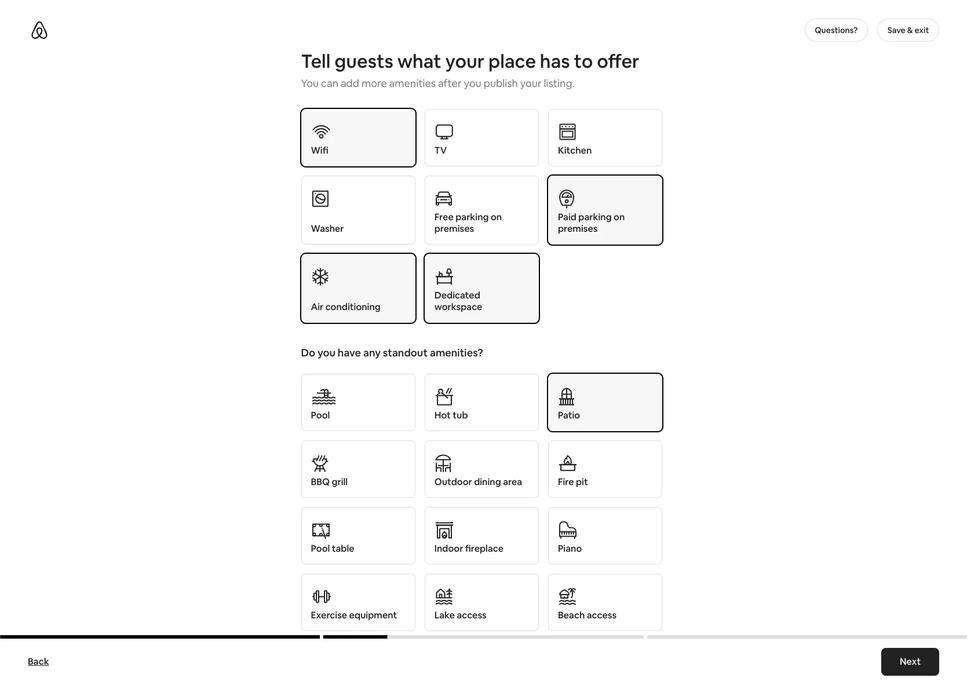Task type: vqa. For each thing, say whether or not it's contained in the screenshot.
left 'access'
yes



Task type: describe. For each thing, give the bounding box(es) containing it.
Air conditioning button
[[301, 254, 415, 323]]

dining
[[474, 476, 501, 488]]

pool for pool table
[[311, 543, 330, 555]]

pit
[[576, 476, 588, 488]]

fire
[[558, 476, 574, 488]]

Washer button
[[301, 176, 415, 245]]

premises for paid
[[558, 223, 598, 235]]

piano
[[558, 543, 582, 555]]

exit
[[915, 25, 929, 35]]

fireplace
[[465, 543, 504, 555]]

Piano button
[[548, 507, 663, 565]]

exercise equipment
[[311, 609, 397, 621]]

kitchen
[[558, 144, 592, 157]]

have
[[338, 346, 361, 359]]

do
[[301, 346, 315, 359]]

can
[[321, 77, 339, 90]]

Pool table button
[[301, 507, 415, 565]]

Pool button
[[301, 374, 415, 431]]

dedicated
[[435, 289, 480, 301]]

lake access
[[435, 609, 487, 621]]

after
[[438, 77, 462, 90]]

any
[[363, 346, 381, 359]]

publish
[[484, 77, 518, 90]]

area
[[503, 476, 522, 488]]

you inside tell guests what your place has to offer you can add more amenities after you publish your listing.
[[464, 77, 482, 90]]

amenities?
[[430, 346, 483, 359]]

patio
[[558, 409, 580, 421]]

place
[[489, 49, 536, 73]]

listing.
[[544, 77, 575, 90]]

parking for free
[[456, 211, 489, 223]]

grill
[[332, 476, 348, 488]]

tv
[[435, 144, 447, 157]]

access for beach access
[[587, 609, 617, 621]]

indoor
[[435, 543, 463, 555]]

save & exit button
[[878, 19, 940, 42]]

what
[[397, 49, 442, 73]]

tell
[[301, 49, 331, 73]]

tub
[[453, 409, 468, 421]]

beach access
[[558, 609, 617, 621]]

questions? button
[[805, 19, 868, 42]]

beach
[[558, 609, 585, 621]]

Exercise equipment button
[[301, 574, 415, 631]]

hot tub
[[435, 409, 468, 421]]

1 vertical spatial you
[[318, 346, 336, 359]]

Outdoor dining area button
[[425, 441, 539, 498]]

parking for paid
[[579, 211, 612, 223]]

next button
[[882, 648, 940, 676]]

Beach access button
[[548, 574, 663, 631]]

TV button
[[425, 109, 539, 166]]

Dedicated workspace button
[[425, 254, 539, 323]]

Lake access button
[[425, 574, 539, 631]]

amenities
[[389, 77, 436, 90]]

0 horizontal spatial your
[[445, 49, 485, 73]]

access for lake access
[[457, 609, 487, 621]]



Task type: locate. For each thing, give the bounding box(es) containing it.
back button
[[22, 650, 55, 674]]

parking inside paid parking on premises
[[579, 211, 612, 223]]

1 vertical spatial your
[[520, 77, 542, 90]]

0 vertical spatial your
[[445, 49, 485, 73]]

indoor fireplace
[[435, 543, 504, 555]]

access inside lake access button
[[457, 609, 487, 621]]

guests
[[335, 49, 394, 73]]

2 access from the left
[[587, 609, 617, 621]]

1 premises from the left
[[435, 223, 474, 235]]

do you have any standout amenities?
[[301, 346, 483, 359]]

0 horizontal spatial access
[[457, 609, 487, 621]]

0 horizontal spatial premises
[[435, 223, 474, 235]]

bbq
[[311, 476, 330, 488]]

2 premises from the left
[[558, 223, 598, 235]]

0 horizontal spatial you
[[318, 346, 336, 359]]

Kitchen button
[[548, 109, 663, 166]]

more
[[362, 77, 387, 90]]

free
[[435, 211, 454, 223]]

you
[[301, 77, 319, 90]]

Paid parking on premises button
[[548, 176, 663, 245]]

save & exit
[[888, 25, 929, 35]]

on inside paid parking on premises
[[614, 211, 625, 223]]

2 parking from the left
[[579, 211, 612, 223]]

bbq grill
[[311, 476, 348, 488]]

1 horizontal spatial access
[[587, 609, 617, 621]]

you right do on the left bottom of page
[[318, 346, 336, 359]]

1 horizontal spatial on
[[614, 211, 625, 223]]

Wifi button
[[301, 109, 415, 166]]

premises inside paid parking on premises
[[558, 223, 598, 235]]

access right lake
[[457, 609, 487, 621]]

&
[[908, 25, 913, 35]]

dedicated workspace
[[435, 289, 483, 313]]

on for paid parking on premises
[[614, 211, 625, 223]]

paid parking on premises
[[558, 211, 625, 235]]

standout
[[383, 346, 428, 359]]

1 horizontal spatial parking
[[579, 211, 612, 223]]

conditioning
[[326, 301, 381, 313]]

your
[[445, 49, 485, 73], [520, 77, 542, 90]]

questions?
[[815, 25, 858, 35]]

Fire pit button
[[548, 441, 663, 498]]

1 access from the left
[[457, 609, 487, 621]]

access
[[457, 609, 487, 621], [587, 609, 617, 621]]

air conditioning
[[311, 301, 381, 313]]

parking right the paid
[[579, 211, 612, 223]]

tell guests what your place has to offer you can add more amenities after you publish your listing.
[[301, 49, 640, 90]]

0 horizontal spatial on
[[491, 211, 502, 223]]

paid
[[558, 211, 577, 223]]

parking inside free parking on premises
[[456, 211, 489, 223]]

Patio button
[[548, 374, 663, 431]]

1 horizontal spatial your
[[520, 77, 542, 90]]

on inside free parking on premises
[[491, 211, 502, 223]]

parking right free
[[456, 211, 489, 223]]

1 on from the left
[[491, 211, 502, 223]]

next
[[900, 656, 921, 668]]

Indoor fireplace button
[[425, 507, 539, 565]]

0 vertical spatial you
[[464, 77, 482, 90]]

on right the paid
[[614, 211, 625, 223]]

air
[[311, 301, 324, 313]]

Free parking on premises button
[[425, 176, 539, 245]]

pool for pool
[[311, 409, 330, 421]]

you right after
[[464, 77, 482, 90]]

pool
[[311, 409, 330, 421], [311, 543, 330, 555]]

on
[[491, 211, 502, 223], [614, 211, 625, 223]]

premises
[[435, 223, 474, 235], [558, 223, 598, 235]]

equipment
[[349, 609, 397, 621]]

on for free parking on premises
[[491, 211, 502, 223]]

outdoor
[[435, 476, 472, 488]]

1 parking from the left
[[456, 211, 489, 223]]

parking
[[456, 211, 489, 223], [579, 211, 612, 223]]

offer
[[597, 49, 640, 73]]

hot
[[435, 409, 451, 421]]

1 horizontal spatial premises
[[558, 223, 598, 235]]

exercise
[[311, 609, 347, 621]]

on right free
[[491, 211, 502, 223]]

access right "beach"
[[587, 609, 617, 621]]

back
[[28, 656, 49, 668]]

0 horizontal spatial parking
[[456, 211, 489, 223]]

1 vertical spatial pool
[[311, 543, 330, 555]]

1 pool from the top
[[311, 409, 330, 421]]

0 vertical spatial pool
[[311, 409, 330, 421]]

save
[[888, 25, 906, 35]]

access inside beach access button
[[587, 609, 617, 621]]

lake
[[435, 609, 455, 621]]

your left the 'listing.'
[[520, 77, 542, 90]]

has
[[540, 49, 570, 73]]

fire pit
[[558, 476, 588, 488]]

add
[[341, 77, 359, 90]]

1 horizontal spatial you
[[464, 77, 482, 90]]

2 pool from the top
[[311, 543, 330, 555]]

pool table
[[311, 543, 354, 555]]

outdoor dining area
[[435, 476, 522, 488]]

wifi
[[311, 144, 328, 157]]

BBQ grill button
[[301, 441, 415, 498]]

your up after
[[445, 49, 485, 73]]

Hot tub button
[[425, 374, 539, 431]]

you
[[464, 77, 482, 90], [318, 346, 336, 359]]

workspace
[[435, 301, 483, 313]]

table
[[332, 543, 354, 555]]

free parking on premises
[[435, 211, 502, 235]]

premises inside free parking on premises
[[435, 223, 474, 235]]

washer
[[311, 223, 344, 235]]

to
[[574, 49, 593, 73]]

2 on from the left
[[614, 211, 625, 223]]

premises for free
[[435, 223, 474, 235]]



